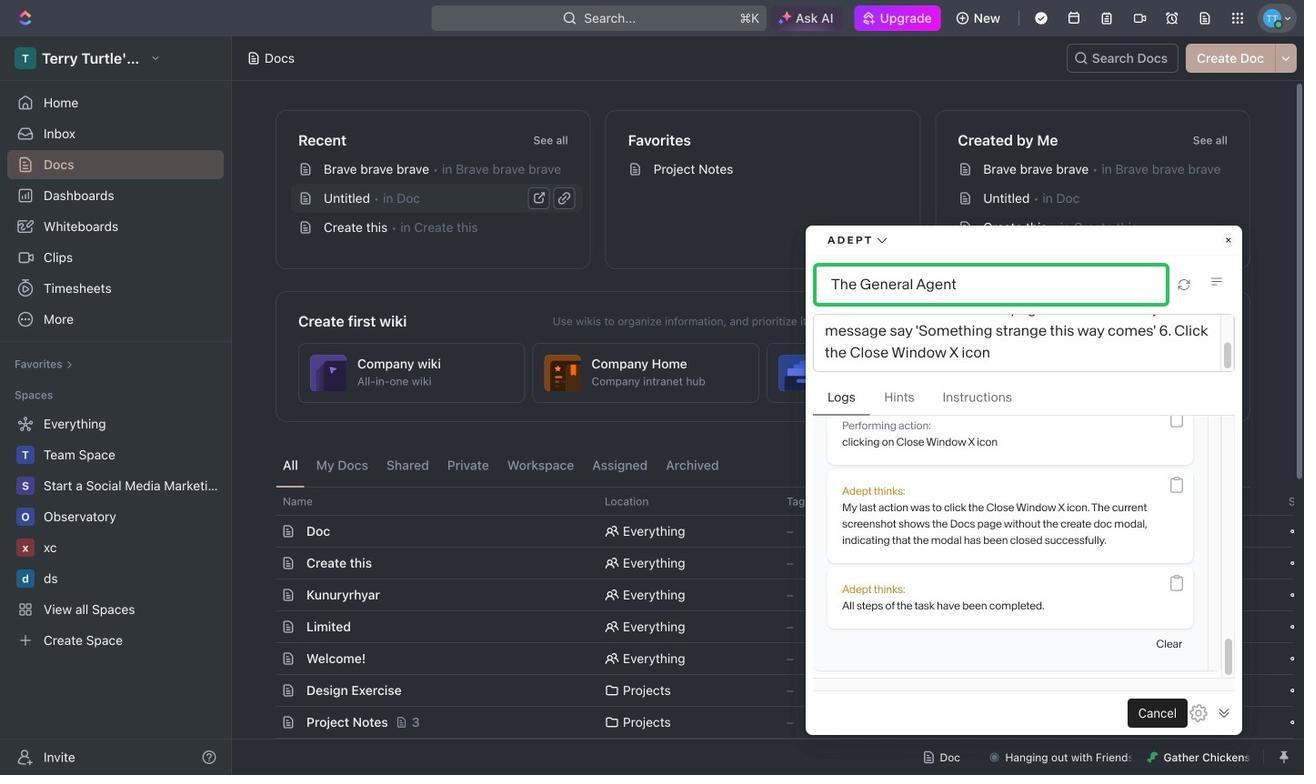 Task type: locate. For each thing, give the bounding box(es) containing it.
table
[[256, 487, 1305, 775]]

sidebar navigation
[[0, 36, 236, 775]]

knowledge base icon image
[[779, 355, 815, 391]]

row
[[256, 487, 1305, 516], [256, 515, 1305, 548], [256, 547, 1305, 580], [256, 579, 1305, 611], [256, 611, 1305, 643], [256, 642, 1305, 675], [256, 674, 1305, 707], [256, 706, 1305, 739], [276, 738, 1305, 771]]

drumstick bite image
[[1148, 752, 1159, 763]]

observatory, , element
[[16, 508, 35, 526]]

tab list
[[276, 444, 727, 487]]

xc, , element
[[16, 539, 35, 557]]

tree
[[7, 409, 224, 655]]

ds, , element
[[16, 570, 35, 588]]

company wiki icon image
[[310, 355, 347, 391]]

cell
[[987, 643, 1133, 674]]



Task type: describe. For each thing, give the bounding box(es) containing it.
start a social media marketing agency, , element
[[16, 477, 35, 495]]

team space, , element
[[16, 446, 35, 464]]

company home icon image
[[545, 355, 581, 391]]

tree inside sidebar navigation
[[7, 409, 224, 655]]

terry turtle's workspace, , element
[[15, 47, 36, 69]]

team hub icon image
[[1013, 355, 1050, 391]]



Task type: vqa. For each thing, say whether or not it's contained in the screenshot.
topmost "wifi" image
no



